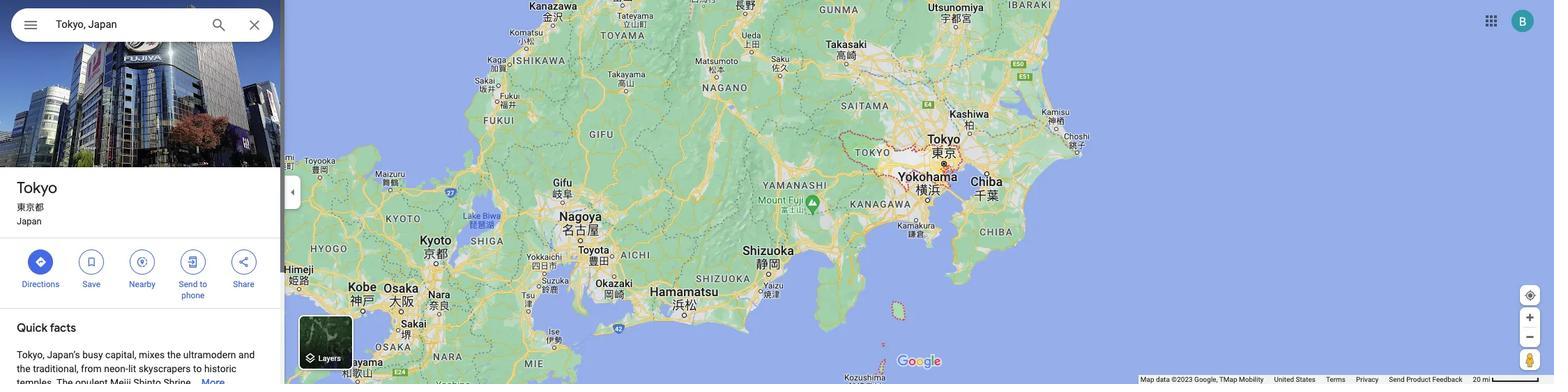 Task type: describe. For each thing, give the bounding box(es) containing it.
actions for tokyo region
[[0, 239, 285, 308]]

capital,
[[105, 349, 136, 361]]

1 vertical spatial the
[[17, 363, 30, 375]]

tokyo 東京都 japan
[[17, 179, 57, 227]]

terms button
[[1327, 375, 1346, 384]]

meiji
[[110, 377, 131, 384]]

to inside tokyo, japan's busy capital, mixes the ultramodern and the traditional, from neon-lit skyscrapers to historic temples. the opulent meiji shinto shrine...
[[193, 363, 202, 375]]

ultramodern
[[183, 349, 236, 361]]

東京都
[[17, 202, 44, 213]]

show street view coverage image
[[1521, 349, 1541, 370]]

quick facts
[[17, 322, 76, 336]]

nearby
[[129, 280, 156, 290]]

mixes
[[139, 349, 165, 361]]

the
[[57, 377, 73, 384]]

traditional,
[[33, 363, 79, 375]]


[[34, 255, 47, 270]]

phone
[[182, 291, 205, 301]]

and
[[239, 349, 255, 361]]

japan
[[17, 216, 42, 227]]

busy
[[82, 349, 103, 361]]

google,
[[1195, 376, 1218, 384]]

lit
[[128, 363, 136, 375]]

historic
[[204, 363, 237, 375]]

collapse side panel image
[[285, 185, 301, 200]]


[[136, 255, 149, 270]]

united
[[1275, 376, 1295, 384]]


[[238, 255, 250, 270]]

mobility
[[1240, 376, 1264, 384]]

 button
[[11, 8, 50, 45]]

united states button
[[1275, 375, 1316, 384]]

footer inside the google maps element
[[1141, 375, 1474, 384]]

tmap
[[1220, 376, 1238, 384]]

united states
[[1275, 376, 1316, 384]]

facts
[[50, 322, 76, 336]]

privacy button
[[1357, 375, 1379, 384]]

tokyo, japan's busy capital, mixes the ultramodern and the traditional, from neon-lit skyscrapers to historic temples. the opulent meiji shinto shrine...
[[17, 349, 255, 384]]

20 mi
[[1474, 376, 1491, 384]]

terms
[[1327, 376, 1346, 384]]

20
[[1474, 376, 1482, 384]]

send to phone
[[179, 280, 207, 301]]

20 mi button
[[1474, 376, 1540, 384]]



Task type: locate. For each thing, give the bounding box(es) containing it.
japan's
[[47, 349, 80, 361]]

0 horizontal spatial the
[[17, 363, 30, 375]]

send inside "button"
[[1390, 376, 1405, 384]]

map data ©2023 google, tmap mobility
[[1141, 376, 1264, 384]]

from
[[81, 363, 102, 375]]

opulent
[[75, 377, 108, 384]]

 search field
[[11, 8, 273, 45]]

tokyo,
[[17, 349, 45, 361]]

directions
[[22, 280, 60, 290]]

temples.
[[17, 377, 54, 384]]

tokyo main content
[[0, 0, 285, 384]]

0 vertical spatial the
[[167, 349, 181, 361]]

send left product
[[1390, 376, 1405, 384]]

states
[[1297, 376, 1316, 384]]

zoom in image
[[1526, 313, 1536, 323]]

©2023
[[1172, 376, 1193, 384]]

footer containing map data ©2023 google, tmap mobility
[[1141, 375, 1474, 384]]

the down "tokyo,"
[[17, 363, 30, 375]]

shrine...
[[163, 377, 199, 384]]

save
[[83, 280, 100, 290]]

0 horizontal spatial send
[[179, 280, 198, 290]]

footer
[[1141, 375, 1474, 384]]

1 vertical spatial to
[[193, 363, 202, 375]]

privacy
[[1357, 376, 1379, 384]]

the up skyscrapers
[[167, 349, 181, 361]]

mi
[[1483, 376, 1491, 384]]


[[85, 255, 98, 270]]


[[22, 15, 39, 35]]

layers
[[319, 355, 341, 364]]

shinto
[[133, 377, 161, 384]]

product
[[1407, 376, 1432, 384]]

send product feedback button
[[1390, 375, 1463, 384]]

tokyo
[[17, 179, 57, 198]]


[[187, 255, 199, 270]]

google maps element
[[0, 0, 1555, 384]]

send up phone
[[179, 280, 198, 290]]

send inside send to phone
[[179, 280, 198, 290]]

the
[[167, 349, 181, 361], [17, 363, 30, 375]]

to inside send to phone
[[200, 280, 207, 290]]

map
[[1141, 376, 1155, 384]]

skyscrapers
[[139, 363, 191, 375]]

to down ultramodern
[[193, 363, 202, 375]]

data
[[1157, 376, 1170, 384]]

to up phone
[[200, 280, 207, 290]]

share
[[233, 280, 255, 290]]

send for send product feedback
[[1390, 376, 1405, 384]]

feedback
[[1433, 376, 1463, 384]]

send product feedback
[[1390, 376, 1463, 384]]

neon-
[[104, 363, 128, 375]]

send
[[179, 280, 198, 290], [1390, 376, 1405, 384]]

1 vertical spatial send
[[1390, 376, 1405, 384]]

send for send to phone
[[179, 280, 198, 290]]

show your location image
[[1525, 290, 1538, 302]]

0 vertical spatial to
[[200, 280, 207, 290]]

None field
[[56, 16, 200, 33]]

zoom out image
[[1526, 332, 1536, 343]]

quick
[[17, 322, 47, 336]]

0 vertical spatial send
[[179, 280, 198, 290]]

to
[[200, 280, 207, 290], [193, 363, 202, 375]]

Tokyo, Japan field
[[11, 8, 273, 42]]

1 horizontal spatial the
[[167, 349, 181, 361]]

1 horizontal spatial send
[[1390, 376, 1405, 384]]

none field inside tokyo, japan field
[[56, 16, 200, 33]]



Task type: vqa. For each thing, say whether or not it's contained in the screenshot.
20
yes



